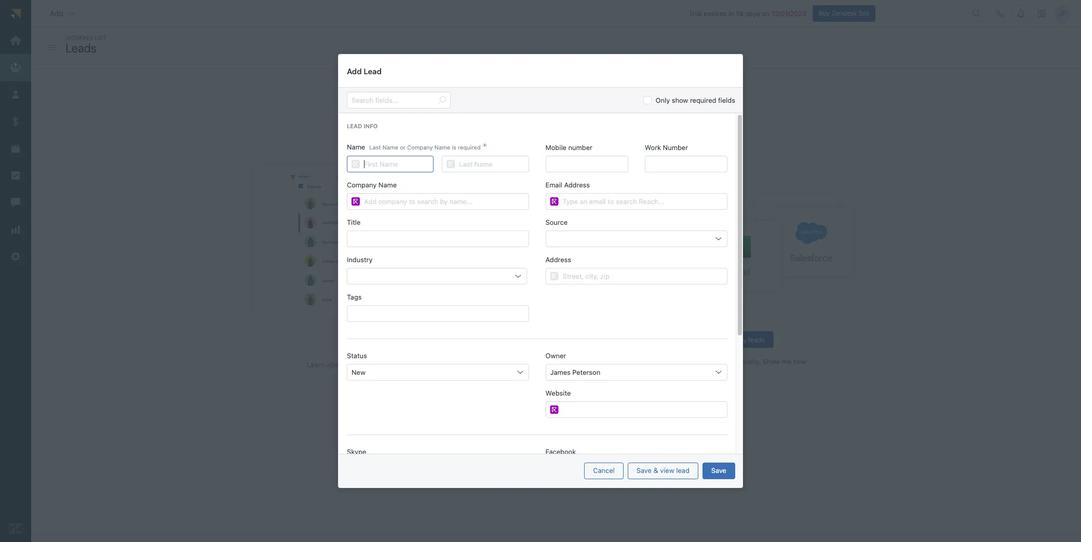 Task type: describe. For each thing, give the bounding box(es) containing it.
1 vertical spatial about
[[326, 360, 345, 369]]

and
[[587, 112, 599, 121]]

lists
[[441, 112, 454, 121]]

trial
[[689, 9, 702, 17]]

0 horizontal spatial the
[[553, 88, 572, 104]]

leads inside button
[[748, 335, 765, 344]]

0 vertical spatial address
[[564, 181, 590, 189]]

number
[[663, 143, 688, 152]]

add for add
[[50, 9, 63, 17]]

leads
[[65, 41, 97, 55]]

zendesk
[[832, 9, 857, 17]]

search image
[[973, 9, 981, 17]]

chevron down image
[[67, 9, 76, 17]]

working
[[540, 123, 565, 131]]

website
[[545, 389, 571, 397]]

save & view lead
[[637, 466, 690, 475]]

leads inside button
[[379, 338, 396, 347]]

20
[[518, 112, 527, 121]]

prospect
[[638, 112, 666, 121]]

import
[[715, 335, 735, 344]]

zendesk image
[[9, 522, 22, 535]]

Mobile number field
[[550, 156, 623, 172]]

owner
[[545, 352, 566, 360]]

peterson
[[572, 368, 600, 377]]

show
[[763, 357, 780, 366]]

on
[[762, 9, 770, 17]]

facebook
[[545, 448, 576, 456]]

0 horizontal spatial learn
[[307, 360, 325, 369]]

cancel button
[[584, 462, 624, 479]]

0 horizontal spatial company
[[347, 181, 377, 189]]

calls image
[[996, 9, 1004, 17]]

how
[[793, 357, 806, 366]]

bring
[[506, 88, 537, 104]]

last
[[369, 144, 381, 151]]

reach fill image for last name field
[[447, 160, 455, 168]]

new
[[352, 368, 366, 377]]

source
[[545, 218, 568, 227]]

businesses
[[550, 112, 586, 121]]

reach
[[418, 360, 438, 369]]

find
[[349, 338, 362, 347]]

targeted
[[398, 112, 424, 121]]

expires
[[704, 9, 727, 17]]

name left last
[[347, 143, 365, 151]]

First Name field
[[364, 156, 429, 172]]

access
[[471, 112, 493, 121]]

days
[[745, 9, 760, 17]]

list
[[95, 34, 107, 41]]

company name
[[347, 181, 397, 189]]

Last Name field
[[459, 156, 524, 172]]

work
[[645, 143, 661, 152]]

skype
[[347, 448, 366, 456]]

title
[[347, 218, 361, 227]]

Search fields... field
[[352, 93, 434, 108]]

company inside the name last name or company name is required
[[407, 144, 433, 151]]

1 vertical spatial address
[[545, 256, 571, 264]]

leads up and
[[575, 88, 606, 104]]

status
[[347, 352, 367, 360]]

name down first name field
[[378, 181, 397, 189]]

manually.
[[731, 357, 761, 366]]

Address field
[[563, 269, 723, 284]]

lead info
[[347, 123, 378, 130]]

show me how link
[[763, 357, 806, 366]]

reach fill image for email address field
[[550, 197, 558, 206]]

1 vertical spatial lead
[[347, 123, 362, 130]]

working list leads
[[65, 34, 107, 55]]

&
[[653, 466, 658, 475]]

import my leads button
[[706, 331, 774, 348]]

or, add your leads manually. show me how
[[673, 357, 806, 366]]

already
[[515, 123, 539, 131]]

on.
[[567, 123, 577, 131]]

add lead
[[347, 66, 382, 76]]

trial expires in 14 days on 12/01/2023
[[689, 9, 806, 17]]

tags
[[347, 293, 362, 301]]

email
[[545, 181, 562, 189]]

to
[[495, 112, 501, 121]]

import
[[705, 112, 725, 121]]

mobile
[[545, 143, 567, 152]]

jp button
[[1054, 5, 1071, 22]]

add button
[[42, 3, 84, 24]]

email address
[[545, 181, 590, 189]]

395
[[601, 112, 614, 121]]

cancel
[[593, 466, 615, 475]]

or
[[695, 112, 703, 121]]

reach fill image for website
[[550, 406, 558, 414]]

over
[[503, 112, 516, 121]]

number
[[568, 143, 592, 152]]



Task type: locate. For each thing, give the bounding box(es) containing it.
1 vertical spatial add
[[347, 66, 362, 76]]

address down mobile number field
[[564, 181, 590, 189]]

0 vertical spatial lead
[[364, 66, 382, 76]]

learn inside 'create targeted lead lists with access to over 20 million businesses and 395 million prospect records. or import the leads you're already working on. learn about'
[[579, 123, 596, 131]]

save for save
[[711, 466, 726, 475]]

0 horizontal spatial lead
[[426, 112, 439, 121]]

lead left info
[[347, 123, 362, 130]]

save inside button
[[711, 466, 726, 475]]

save & view lead button
[[628, 462, 698, 479]]

company
[[407, 144, 433, 151], [347, 181, 377, 189]]

Company Name field
[[364, 194, 524, 209]]

Work Number field
[[649, 156, 723, 172]]

about inside 'create targeted lead lists with access to over 20 million businesses and 395 million prospect records. or import the leads you're already working on. learn about'
[[598, 123, 616, 131]]

million right 395
[[615, 112, 636, 121]]

0 horizontal spatial about
[[326, 360, 345, 369]]

new inside button
[[364, 338, 377, 347]]

required right is
[[458, 144, 481, 151]]

lead up the search fields... field
[[364, 66, 382, 76]]

million
[[528, 112, 549, 121], [615, 112, 636, 121]]

1 horizontal spatial save
[[711, 466, 726, 475]]

2 million from the left
[[615, 112, 636, 121]]

with right lists
[[456, 112, 469, 121]]

reach fill image for company name
[[352, 197, 360, 206]]

the inside 'create targeted lead lists with access to over 20 million businesses and 395 million prospect records. or import the leads you're already working on. learn about'
[[727, 112, 737, 121]]

1 horizontal spatial in
[[729, 9, 734, 17]]

add for add lead
[[347, 66, 362, 76]]

finding
[[346, 360, 368, 369]]

company right or
[[407, 144, 433, 151]]

1 vertical spatial required
[[458, 144, 481, 151]]

with inside 'create targeted lead lists with access to over 20 million businesses and 395 million prospect records. or import the leads you're already working on. learn about'
[[456, 112, 469, 121]]

2 vertical spatial reach fill image
[[550, 406, 558, 414]]

james
[[550, 368, 571, 377]]

find new leads button
[[340, 335, 405, 351]]

None field
[[349, 306, 526, 322]]

create
[[375, 112, 396, 121]]

learn left finding
[[307, 360, 325, 369]]

0 horizontal spatial with
[[403, 360, 416, 369]]

james peterson
[[550, 368, 600, 377]]

address
[[564, 181, 590, 189], [545, 256, 571, 264]]

0 vertical spatial reach fill image
[[352, 197, 360, 206]]

0 horizontal spatial million
[[528, 112, 549, 121]]

0 horizontal spatial save
[[637, 466, 652, 475]]

lead
[[364, 66, 382, 76], [347, 123, 362, 130]]

0 horizontal spatial required
[[458, 144, 481, 151]]

reach fill image up company name
[[352, 160, 360, 168]]

with
[[456, 112, 469, 121], [403, 360, 416, 369]]

2 horizontal spatial reach fill image
[[550, 197, 558, 206]]

1 horizontal spatial add
[[347, 66, 362, 76]]

leads down the find new leads button
[[385, 360, 401, 369]]

you're
[[494, 123, 514, 131]]

view
[[660, 466, 674, 475]]

save inside "button"
[[637, 466, 652, 475]]

add left the chevron down image
[[50, 9, 63, 17]]

lead right the view
[[676, 466, 690, 475]]

asterisk image
[[483, 143, 487, 152]]

reach fill image for first name field
[[352, 160, 360, 168]]

import my leads
[[715, 335, 765, 344]]

save right the view
[[711, 466, 726, 475]]

your
[[697, 357, 711, 366]]

0 vertical spatial new
[[364, 338, 377, 347]]

search image
[[438, 96, 446, 105]]

lead inside 'create targeted lead lists with access to over 20 million businesses and 395 million prospect records. or import the leads you're already working on. learn about'
[[426, 112, 439, 121]]

0 vertical spatial with
[[456, 112, 469, 121]]

1 horizontal spatial lead
[[364, 66, 382, 76]]

1 save from the left
[[637, 466, 652, 475]]

james peterson button
[[545, 364, 727, 381]]

add
[[50, 9, 63, 17], [347, 66, 362, 76]]

company up title
[[347, 181, 377, 189]]

info
[[364, 123, 378, 130]]

reach fill image for address
[[550, 272, 558, 281]]

2 save from the left
[[711, 466, 726, 475]]

reach fill image
[[352, 197, 360, 206], [550, 272, 558, 281], [550, 406, 558, 414]]

bring in the leads
[[506, 88, 606, 104]]

reach fill image
[[352, 160, 360, 168], [447, 160, 455, 168], [550, 197, 558, 206]]

leads right your
[[713, 357, 730, 366]]

buy
[[819, 9, 830, 17]]

1 vertical spatial new
[[370, 360, 383, 369]]

my
[[737, 335, 746, 344]]

0 vertical spatial about
[[598, 123, 616, 131]]

new right find
[[364, 338, 377, 347]]

1 vertical spatial company
[[347, 181, 377, 189]]

only
[[656, 96, 670, 105]]

name
[[347, 143, 365, 151], [383, 144, 398, 151], [434, 144, 450, 151], [378, 181, 397, 189]]

new right finding
[[370, 360, 383, 369]]

1 horizontal spatial the
[[727, 112, 737, 121]]

is
[[452, 144, 456, 151]]

required inside the name last name or company name is required
[[458, 144, 481, 151]]

save
[[637, 466, 652, 475], [711, 466, 726, 475]]

learn about finding new leads with reach
[[307, 360, 438, 369]]

leads up the finding new leads with reach link
[[379, 338, 396, 347]]

Website field
[[563, 402, 723, 418]]

Title field
[[352, 231, 524, 247]]

Email Address field
[[563, 194, 723, 209]]

fields
[[718, 96, 735, 105]]

leads down the access
[[475, 123, 492, 131]]

1 horizontal spatial about
[[598, 123, 616, 131]]

buy zendesk sell button
[[812, 5, 875, 22]]

learn down and
[[579, 123, 596, 131]]

with left reach
[[403, 360, 416, 369]]

lead inside "button"
[[676, 466, 690, 475]]

14
[[736, 9, 743, 17]]

new
[[364, 338, 377, 347], [370, 360, 383, 369]]

address down source
[[545, 256, 571, 264]]

1 horizontal spatial lead
[[676, 466, 690, 475]]

the down fields
[[727, 112, 737, 121]]

the up businesses
[[553, 88, 572, 104]]

1 horizontal spatial with
[[456, 112, 469, 121]]

about left finding
[[326, 360, 345, 369]]

in left 14
[[729, 9, 734, 17]]

leads right my
[[748, 335, 765, 344]]

jp
[[1058, 9, 1067, 18]]

1 vertical spatial lead
[[676, 466, 690, 475]]

find new leads
[[349, 338, 396, 347]]

buy zendesk sell
[[819, 9, 869, 17]]

working
[[65, 34, 93, 41]]

0 horizontal spatial in
[[540, 88, 550, 104]]

zendesk products image
[[1038, 10, 1045, 17]]

bell image
[[1017, 9, 1025, 17]]

million up "already"
[[528, 112, 549, 121]]

12/01/2023
[[771, 9, 806, 17]]

sell
[[859, 9, 869, 17]]

1 horizontal spatial million
[[615, 112, 636, 121]]

leads
[[575, 88, 606, 104], [475, 123, 492, 131], [748, 335, 765, 344], [379, 338, 396, 347], [713, 357, 730, 366], [385, 360, 401, 369]]

work number
[[645, 143, 688, 152]]

1 vertical spatial in
[[540, 88, 550, 104]]

0 vertical spatial lead
[[426, 112, 439, 121]]

add inside add button
[[50, 9, 63, 17]]

records.
[[667, 112, 693, 121]]

1 horizontal spatial company
[[407, 144, 433, 151]]

only show required fields
[[656, 96, 735, 105]]

finding new leads with reach link
[[346, 360, 438, 369]]

in right bring
[[540, 88, 550, 104]]

0 vertical spatial in
[[729, 9, 734, 17]]

save for save & view lead
[[637, 466, 652, 475]]

me
[[782, 357, 791, 366]]

show
[[672, 96, 688, 105]]

or
[[400, 144, 406, 151]]

mobile number
[[545, 143, 592, 152]]

1 vertical spatial reach fill image
[[550, 272, 558, 281]]

name last name or company name is required
[[347, 143, 481, 151]]

1 horizontal spatial required
[[690, 96, 716, 105]]

1 vertical spatial with
[[403, 360, 416, 369]]

required up or
[[690, 96, 716, 105]]

add up the search fields... field
[[347, 66, 362, 76]]

create targeted lead lists with access to over 20 million businesses and 395 million prospect records. or import the leads you're already working on. learn about
[[375, 112, 737, 131]]

0 vertical spatial required
[[690, 96, 716, 105]]

0 vertical spatial company
[[407, 144, 433, 151]]

1 vertical spatial learn
[[307, 360, 325, 369]]

0 horizontal spatial reach fill image
[[352, 160, 360, 168]]

leads inside 'create targeted lead lists with access to over 20 million businesses and 395 million prospect records. or import the leads you're already working on. learn about'
[[475, 123, 492, 131]]

reach fill image down is
[[447, 160, 455, 168]]

name left is
[[434, 144, 450, 151]]

save button
[[702, 462, 735, 479]]

1 horizontal spatial learn
[[579, 123, 596, 131]]

0 vertical spatial the
[[553, 88, 572, 104]]

1 horizontal spatial reach fill image
[[447, 160, 455, 168]]

new button
[[347, 364, 529, 381]]

0 vertical spatial learn
[[579, 123, 596, 131]]

1 vertical spatial the
[[727, 112, 737, 121]]

name left or
[[383, 144, 398, 151]]

0 horizontal spatial add
[[50, 9, 63, 17]]

1 million from the left
[[528, 112, 549, 121]]

required
[[690, 96, 716, 105], [458, 144, 481, 151]]

0 vertical spatial add
[[50, 9, 63, 17]]

reach fill image down email
[[550, 197, 558, 206]]

the
[[553, 88, 572, 104], [727, 112, 737, 121]]

lead left lists
[[426, 112, 439, 121]]

0 horizontal spatial lead
[[347, 123, 362, 130]]

save left &
[[637, 466, 652, 475]]

about
[[598, 123, 616, 131], [326, 360, 345, 369]]

learn
[[579, 123, 596, 131], [307, 360, 325, 369]]

lead
[[426, 112, 439, 121], [676, 466, 690, 475]]

industry
[[347, 256, 373, 264]]

add
[[683, 357, 695, 366]]

about down 395
[[598, 123, 616, 131]]

or,
[[673, 357, 681, 366]]



Task type: vqa. For each thing, say whether or not it's contained in the screenshot.
import
yes



